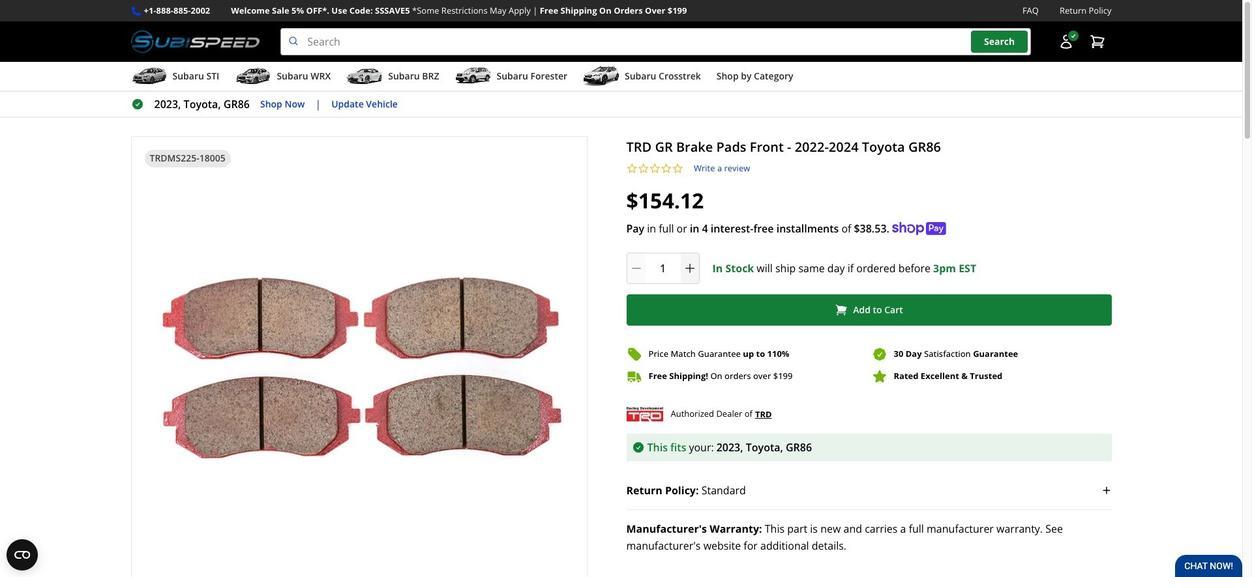 Task type: vqa. For each thing, say whether or not it's contained in the screenshot.
Wrx/Sti Engine Bay image
no



Task type: describe. For each thing, give the bounding box(es) containing it.
3 empty star image from the left
[[661, 163, 672, 175]]

2 empty star image from the left
[[649, 163, 661, 175]]

shop pay image
[[892, 222, 946, 235]]

a subaru forester thumbnail image image
[[455, 67, 491, 86]]

a subaru crosstrek thumbnail image image
[[583, 67, 620, 86]]

button image
[[1058, 34, 1074, 50]]

subispeed logo image
[[131, 28, 260, 56]]

1 empty star image from the left
[[626, 163, 638, 175]]



Task type: locate. For each thing, give the bounding box(es) containing it.
decrement image
[[630, 262, 643, 275]]

increment image
[[683, 262, 696, 275]]

a subaru brz thumbnail image image
[[346, 67, 383, 86]]

a subaru sti thumbnail image image
[[131, 67, 167, 86]]

search input field
[[281, 28, 1031, 56]]

None number field
[[626, 253, 699, 284]]

open widget image
[[7, 540, 38, 571]]

empty star image
[[638, 163, 649, 175]]

4 empty star image from the left
[[672, 163, 683, 175]]

trd image
[[626, 405, 663, 424]]

a subaru wrx thumbnail image image
[[235, 67, 272, 86]]

empty star image
[[626, 163, 638, 175], [649, 163, 661, 175], [661, 163, 672, 175], [672, 163, 683, 175]]



